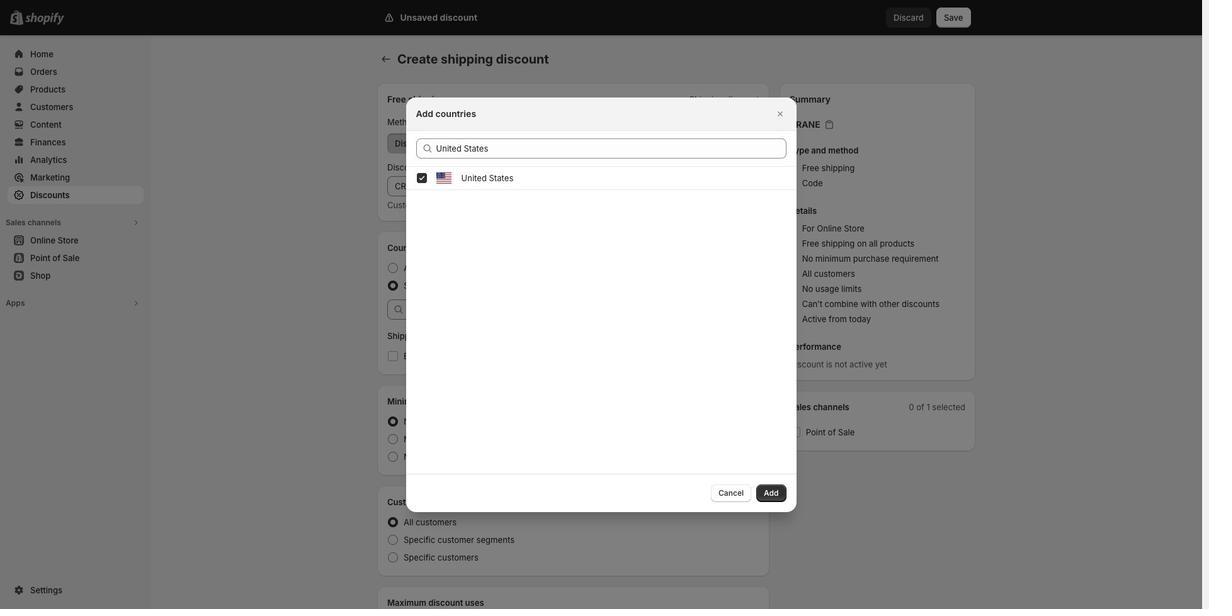 Task type: describe. For each thing, give the bounding box(es) containing it.
shopify image
[[25, 13, 64, 25]]



Task type: locate. For each thing, give the bounding box(es) containing it.
Search countries text field
[[436, 138, 786, 158]]

dialog
[[0, 97, 1202, 512]]



Task type: vqa. For each thing, say whether or not it's contained in the screenshot.
Shopify 'image'
yes



